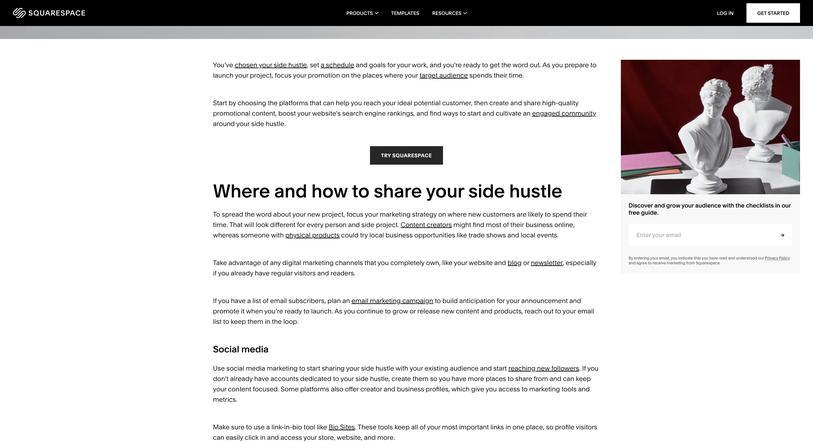 Task type: vqa. For each thing, say whether or not it's contained in the screenshot.
TRANSLATIONS
no



Task type: locate. For each thing, give the bounding box(es) containing it.
might find most of their business online, whereas someone with
[[213, 221, 577, 239]]

1 horizontal spatial keep
[[395, 423, 410, 431]]

, especially if you already have regular visitors and readers.
[[213, 259, 598, 277]]

the down schedule
[[351, 71, 361, 79]]

their inside the might find most of their business online, whereas someone with
[[511, 221, 524, 229]]

you up search
[[351, 99, 362, 107]]

if
[[213, 297, 217, 305], [583, 364, 586, 372]]

as
[[543, 61, 551, 69], [335, 307, 343, 315]]

0 horizontal spatial .
[[355, 423, 357, 431]]

that up website's
[[310, 99, 322, 107]]

on down schedule
[[342, 71, 350, 79]]

1 vertical spatial from
[[534, 375, 549, 383]]

1 vertical spatial you're
[[265, 307, 283, 315]]

your up enter your email email field
[[682, 202, 695, 209]]

1 vertical spatial places
[[486, 375, 507, 383]]

have inside by entering your email, you indicate that you have read and understood our privacy policy and agree         to receive marketing from squarespace.
[[710, 256, 719, 261]]

1 vertical spatial a
[[247, 297, 251, 305]]

platforms inside the start by choosing the platforms that can help you reach your ideal potential customer, then create and share high-quality promotional content, boost your website's search engine rankings, and find ways to start and cultivate an
[[279, 99, 309, 107]]

it
[[241, 307, 245, 315]]

log
[[718, 10, 728, 16]]

ideal
[[398, 99, 413, 107]]

places down goals
[[363, 71, 383, 79]]

have left read
[[710, 256, 719, 261]]

you inside , especially if you already have regular visitors and readers.
[[218, 269, 229, 277]]

that right indicate
[[694, 256, 702, 261]]

audience inside discover and grow your audience with the checklists in our free guide.
[[696, 202, 722, 209]]

rankings,
[[388, 109, 415, 117]]

1 vertical spatial keep
[[576, 375, 591, 383]]

1 horizontal spatial project,
[[322, 211, 345, 218]]

0 vertical spatial places
[[363, 71, 383, 79]]

email
[[270, 297, 287, 305], [352, 297, 369, 305], [578, 307, 595, 315]]

an
[[524, 109, 531, 117], [343, 297, 350, 305]]

your down promotional
[[236, 120, 250, 128]]

discover
[[629, 202, 654, 209]]

the inside 'to build anticipation for your announcement and promote it when you're ready to launch. as you continue to grow or release new content and products, reach out to your email list to keep them in the loop.'
[[272, 318, 282, 326]]

campaign
[[403, 297, 434, 305]]

as down plan
[[335, 307, 343, 315]]

share
[[524, 99, 541, 107], [374, 180, 422, 202], [516, 375, 533, 383]]

tools
[[562, 385, 577, 393], [378, 423, 393, 431]]

0 horizontal spatial you're
[[265, 307, 283, 315]]

ready inside 'and goals for your work, and you're ready to get the word out. as you prepare to launch your project, focus your promotion on the places where your'
[[464, 61, 481, 69]]

tools inside . if you don't already have accounts dedicated to your side hustle, create them so you have more places to share from and can keep your content focused. some platforms also offer creator and business profiles, which give you access to marketing tools and metrics.
[[562, 385, 577, 393]]

word inside to spread the word about your new project, focus your marketing strategy on where new customers are likely to spend their time. that will look different for every person and side project.
[[256, 211, 272, 218]]

as inside 'and goals for your work, and you're ready to get the word out. as you prepare to launch your project, focus your promotion on the places where your'
[[543, 61, 551, 69]]

1 horizontal spatial ready
[[464, 61, 481, 69]]

most inside the might find most of their business online, whereas someone with
[[486, 221, 502, 229]]

0 vertical spatial visitors
[[294, 269, 316, 277]]

from left 'squarespace.'
[[687, 260, 695, 265]]

0 horizontal spatial content
[[228, 385, 252, 393]]

0 horizontal spatial word
[[256, 211, 272, 218]]

tools up more.
[[378, 423, 393, 431]]

2 horizontal spatial keep
[[576, 375, 591, 383]]

audience
[[440, 71, 468, 79], [696, 202, 722, 209], [450, 364, 479, 372]]

0 vertical spatial ,
[[307, 61, 309, 69]]

the up the will
[[245, 211, 255, 218]]

followers
[[552, 364, 580, 372]]

places right more
[[486, 375, 507, 383]]

ready up the loop.
[[285, 307, 302, 315]]

0 horizontal spatial list
[[213, 318, 222, 326]]

build
[[443, 297, 458, 305]]

audience up enter your email email field
[[696, 202, 722, 209]]

0 horizontal spatial them
[[248, 318, 264, 326]]

0 horizontal spatial a
[[247, 297, 251, 305]]

a up when
[[247, 297, 251, 305]]

have left regular
[[255, 269, 270, 277]]

2 vertical spatial like
[[317, 423, 327, 431]]

0 horizontal spatial visitors
[[294, 269, 316, 277]]

your inside discover and grow your audience with the checklists in our free guide.
[[682, 202, 695, 209]]

0 horizontal spatial for
[[297, 221, 305, 229]]

1 horizontal spatial create
[[490, 99, 509, 107]]

1 vertical spatial as
[[335, 307, 343, 315]]

already inside . if you don't already have accounts dedicated to your side hustle, create them so you have more places to share from and can keep your content focused. some platforms also offer creator and business profiles, which give you access to marketing tools and metrics.
[[230, 375, 253, 383]]

1 horizontal spatial on
[[439, 211, 447, 218]]

sites
[[340, 423, 355, 431]]

our
[[782, 202, 792, 209], [759, 256, 765, 261]]

can down the followers
[[563, 375, 575, 383]]

where
[[213, 180, 270, 202]]

side inside . if you don't already have accounts dedicated to your side hustle, create them so you have more places to share from and can keep your content focused. some platforms also offer creator and business profiles, which give you access to marketing tools and metrics.
[[356, 375, 369, 383]]

0 vertical spatial word
[[513, 61, 529, 69]]

1 vertical spatial our
[[759, 256, 765, 261]]

1 vertical spatial already
[[230, 375, 253, 383]]

create down the use social media marketing to start sharing your side hustle with your existing audience and start reaching new followers
[[392, 375, 411, 383]]

in left one
[[506, 423, 512, 431]]

and inside , especially if you already have regular visitors and readers.
[[318, 269, 329, 277]]

business
[[526, 221, 553, 229], [386, 231, 413, 239], [397, 385, 425, 393]]

for inside 'and goals for your work, and you're ready to get the word out. as you prepare to launch your project, focus your promotion on the places where your'
[[388, 61, 396, 69]]

0 vertical spatial them
[[248, 318, 264, 326]]

to inside the start by choosing the platforms that can help you reach your ideal potential customer, then create and share high-quality promotional content, boost your website's search engine rankings, and find ways to start and cultivate an
[[460, 109, 466, 117]]

1 vertical spatial most
[[442, 423, 458, 431]]

content inside 'to build anticipation for your announcement and promote it when you're ready to launch. as you continue to grow or release new content and products, reach out to your email list to keep them in the loop.'
[[456, 307, 480, 315]]

squarespace logo image
[[13, 8, 85, 18]]

already down "social"
[[230, 375, 253, 383]]

0 vertical spatial from
[[687, 260, 695, 265]]

on inside to spread the word about your new project, focus your marketing strategy on where new customers are likely to spend their time. that will look different for every person and side project.
[[439, 211, 447, 218]]

their right spend
[[574, 211, 588, 218]]

more.
[[378, 434, 395, 441]]

link-
[[272, 423, 284, 431]]

word left out.
[[513, 61, 529, 69]]

can up website's
[[323, 99, 335, 107]]

2 vertical spatial can
[[213, 434, 224, 441]]

for up the physical
[[297, 221, 305, 229]]

0 horizontal spatial can
[[213, 434, 224, 441]]

community
[[562, 109, 597, 117]]

you left the continue
[[344, 307, 355, 315]]

0 vertical spatial you're
[[443, 61, 462, 69]]

of down customers
[[503, 221, 509, 229]]

1 vertical spatial like
[[443, 259, 453, 267]]

can down make
[[213, 434, 224, 441]]

reaching
[[509, 364, 536, 372]]

access inside . these tools keep all of your most important links in one place, so profile visitors can easily click in and access your store, website, and more.
[[281, 434, 302, 441]]

reach inside the start by choosing the platforms that can help you reach your ideal potential customer, then create and share high-quality promotional content, boost your website's search engine rankings, and find ways to start and cultivate an
[[364, 99, 381, 107]]

resources
[[433, 10, 462, 16]]

help
[[336, 99, 350, 107]]

where inside 'and goals for your work, and you're ready to get the word out. as you prepare to launch your project, focus your promotion on the places where your'
[[385, 71, 404, 79]]

1 vertical spatial share
[[374, 180, 422, 202]]

one
[[513, 423, 525, 431]]

policy
[[780, 256, 791, 261]]

our right checklists
[[782, 202, 792, 209]]

spends
[[470, 71, 493, 79]]

start inside the start by choosing the platforms that can help you reach your ideal potential customer, then create and share high-quality promotional content, boost your website's search engine rankings, and find ways to start and cultivate an
[[468, 109, 481, 117]]

visitors inside . these tools keep all of your most important links in one place, so profile visitors can easily click in and access your store, website, and more.
[[576, 423, 598, 431]]

own,
[[426, 259, 441, 267]]

their down the are
[[511, 221, 524, 229]]

of right all
[[420, 423, 426, 431]]

1 vertical spatial their
[[574, 211, 588, 218]]

1 vertical spatial focus
[[347, 211, 364, 218]]

profiles,
[[426, 385, 450, 393]]

project, down chosen your side hustle link
[[250, 71, 273, 79]]

keep down it
[[231, 318, 246, 326]]

your left email,
[[651, 256, 659, 261]]

1 horizontal spatial a
[[267, 423, 270, 431]]

for inside 'to build anticipation for your announcement and promote it when you're ready to launch. as you continue to grow or release new content and products, reach out to your email list to keep them in the loop.'
[[497, 297, 505, 305]]

visitors down digital
[[294, 269, 316, 277]]

where
[[385, 71, 404, 79], [448, 211, 467, 218]]

your right chosen
[[259, 61, 272, 69]]

templates
[[392, 10, 420, 16]]

products button
[[347, 0, 379, 26]]

0 horizontal spatial ready
[[285, 307, 302, 315]]

and inside to spread the word about your new project, focus your marketing strategy on where new customers are likely to spend their time. that will look different for every person and side project.
[[348, 221, 360, 229]]

if inside . if you don't already have accounts dedicated to your side hustle, create them so you have more places to share from and can keep your content focused. some platforms also offer creator and business profiles, which give you access to marketing tools and metrics.
[[583, 364, 586, 372]]

you're right when
[[265, 307, 283, 315]]

marketing inside to spread the word about your new project, focus your marketing strategy on where new customers are likely to spend their time. that will look different for every person and side project.
[[380, 211, 411, 218]]

advantage
[[229, 259, 261, 267]]

schedule
[[326, 61, 355, 69]]

2 vertical spatial hustle
[[376, 364, 394, 372]]

local right try
[[370, 231, 384, 239]]

which
[[452, 385, 470, 393]]

2 horizontal spatial email
[[578, 307, 595, 315]]

focus up could
[[347, 211, 364, 218]]

1 horizontal spatial them
[[413, 375, 429, 383]]

also
[[331, 385, 344, 393]]

1 vertical spatial .
[[355, 423, 357, 431]]

0 vertical spatial share
[[524, 99, 541, 107]]

indicate
[[679, 256, 694, 261]]

1 horizontal spatial can
[[323, 99, 335, 107]]

business down likely
[[526, 221, 553, 229]]

you inside the start by choosing the platforms that can help you reach your ideal potential customer, then create and share high-quality promotional content, boost your website's search engine rankings, and find ways to start and cultivate an
[[351, 99, 362, 107]]

0 horizontal spatial or
[[410, 307, 416, 315]]

share up to spread the word about your new project, focus your marketing strategy on where new customers are likely to spend their time. that will look different for every person and side project.
[[374, 180, 422, 202]]

or down campaign
[[410, 307, 416, 315]]

receive
[[653, 260, 667, 265]]

already down the advantage
[[231, 269, 253, 277]]

grow inside discover and grow your audience with the checklists in our free guide.
[[667, 202, 681, 209]]

in right checklists
[[776, 202, 781, 209]]

1 horizontal spatial where
[[448, 211, 467, 218]]

a
[[321, 61, 325, 69], [247, 297, 251, 305], [267, 423, 270, 431]]

places inside . if you don't already have accounts dedicated to your side hustle, create them so you have more places to share from and can keep your content focused. some platforms also offer creator and business profiles, which give you access to marketing tools and metrics.
[[486, 375, 507, 383]]

0 vertical spatial content
[[456, 307, 480, 315]]

1 vertical spatial time.
[[213, 221, 228, 229]]

1 horizontal spatial if
[[583, 364, 586, 372]]

project, up person
[[322, 211, 345, 218]]

find up trade
[[473, 221, 485, 229]]

that inside the start by choosing the platforms that can help you reach your ideal potential customer, then create and share high-quality promotional content, boost your website's search engine rankings, and find ways to start and cultivate an
[[310, 99, 322, 107]]

0 horizontal spatial ,
[[307, 61, 309, 69]]

1 vertical spatial word
[[256, 211, 272, 218]]

already inside , especially if you already have regular visitors and readers.
[[231, 269, 253, 277]]

platforms up boost
[[279, 99, 309, 107]]

0 vertical spatial find
[[430, 109, 442, 117]]

and
[[356, 61, 368, 69], [430, 61, 442, 69], [511, 99, 523, 107], [417, 109, 429, 117], [483, 109, 495, 117], [275, 180, 307, 202], [655, 202, 666, 209], [348, 221, 360, 229], [508, 231, 520, 239], [729, 256, 736, 261], [495, 259, 507, 267], [629, 260, 636, 265], [318, 269, 329, 277], [570, 297, 582, 305], [481, 307, 493, 315], [481, 364, 492, 372], [550, 375, 562, 383], [384, 385, 396, 393], [579, 385, 590, 393], [267, 434, 279, 441], [364, 434, 376, 441]]

. inside . these tools keep all of your most important links in one place, so profile visitors can easily click in and access your store, website, and more.
[[355, 423, 357, 431]]

0 horizontal spatial most
[[442, 423, 458, 431]]

focus down you've chosen your side hustle , set a schedule
[[275, 71, 292, 79]]

0 vertical spatial for
[[388, 61, 396, 69]]

0 vertical spatial tools
[[562, 385, 577, 393]]

target audience spends their time.
[[420, 71, 526, 79]]

them inside 'to build anticipation for your announcement and promote it when you're ready to launch. as you continue to grow or release new content and products, reach out to your email list to keep them in the loop.'
[[248, 318, 264, 326]]

business inside . if you don't already have accounts dedicated to your side hustle, create them so you have more places to share from and can keep your content focused. some platforms also offer creator and business profiles, which give you access to marketing tools and metrics.
[[397, 385, 425, 393]]

create inside the start by choosing the platforms that can help you reach your ideal potential customer, then create and share high-quality promotional content, boost your website's search engine rankings, and find ways to start and cultivate an
[[490, 99, 509, 107]]

1 horizontal spatial focus
[[347, 211, 364, 218]]

most
[[486, 221, 502, 229], [442, 423, 458, 431]]

you inside 'and goals for your work, and you're ready to get the word out. as you prepare to launch your project, focus your promotion on the places where your'
[[552, 61, 564, 69]]

on inside 'and goals for your work, and you're ready to get the word out. as you prepare to launch your project, focus your promotion on the places where your'
[[342, 71, 350, 79]]

content,
[[252, 109, 277, 117]]

share down reaching
[[516, 375, 533, 383]]

our inside by entering your email, you indicate that you have read and understood our privacy policy and agree         to receive marketing from squarespace.
[[759, 256, 765, 261]]

None submit
[[771, 224, 793, 246]]

email,
[[660, 256, 671, 261]]

1 horizontal spatial or
[[524, 259, 530, 267]]

most inside . these tools keep all of your most important links in one place, so profile visitors can easily click in and access your store, website, and more.
[[442, 423, 458, 431]]

start
[[213, 99, 227, 107]]

audience right target
[[440, 71, 468, 79]]

a right set
[[321, 61, 325, 69]]

especially
[[566, 259, 597, 267]]

so down "existing"
[[430, 375, 438, 383]]

, left set
[[307, 61, 309, 69]]

1 horizontal spatial word
[[513, 61, 529, 69]]

0 vertical spatial our
[[782, 202, 792, 209]]

1 horizontal spatial grow
[[667, 202, 681, 209]]

0 horizontal spatial local
[[370, 231, 384, 239]]

links
[[491, 423, 504, 431]]

anticipation
[[460, 297, 496, 305]]

0 vertical spatial can
[[323, 99, 335, 107]]

most up the shows
[[486, 221, 502, 229]]

trade
[[469, 231, 485, 239]]

start up dedicated
[[307, 364, 321, 372]]

1 horizontal spatial you're
[[443, 61, 462, 69]]

start left reaching
[[494, 364, 507, 372]]

1 vertical spatial audience
[[696, 202, 722, 209]]

for inside to spread the word about your new project, focus your marketing strategy on where new customers are likely to spend their time. that will look different for every person and side project.
[[297, 221, 305, 229]]

these
[[358, 423, 377, 431]]

0 horizontal spatial so
[[430, 375, 438, 383]]

0 vertical spatial as
[[543, 61, 551, 69]]

word
[[513, 61, 529, 69], [256, 211, 272, 218]]

most left the "important"
[[442, 423, 458, 431]]

. inside . if you don't already have accounts dedicated to your side hustle, create them so you have more places to share from and can keep your content focused. some platforms also offer creator and business profiles, which give you access to marketing tools and metrics.
[[580, 364, 581, 372]]

marketing down reaching new followers link
[[530, 385, 561, 393]]

free
[[629, 209, 640, 216]]

your down 'tool'
[[304, 434, 317, 441]]

2 vertical spatial keep
[[395, 423, 410, 431]]

potential
[[414, 99, 441, 107]]

discover and grow your audience with the checklists in our free guide.
[[629, 202, 792, 216]]

1 vertical spatial for
[[297, 221, 305, 229]]

0 horizontal spatial from
[[534, 375, 549, 383]]

platforms inside . if you don't already have accounts dedicated to your side hustle, create them so you have more places to share from and can keep your content focused. some platforms also offer creator and business profiles, which give you access to marketing tools and metrics.
[[300, 385, 330, 393]]

target
[[420, 71, 438, 79]]

spend
[[553, 211, 572, 218]]

search
[[343, 109, 363, 117]]

in-
[[284, 423, 293, 431]]

target audience link
[[420, 71, 468, 79]]

local left events.
[[521, 231, 536, 239]]

so right "place,"
[[547, 423, 554, 431]]

1 horizontal spatial content
[[456, 307, 480, 315]]

get started
[[758, 10, 790, 16]]

0 vertical spatial business
[[526, 221, 553, 229]]

0 horizontal spatial an
[[343, 297, 350, 305]]

1 vertical spatial if
[[583, 364, 586, 372]]

grow down email marketing campaign link on the bottom of the page
[[393, 307, 408, 315]]

like right own,
[[443, 259, 453, 267]]

0 vertical spatial so
[[430, 375, 438, 383]]

marketing right receive
[[667, 260, 686, 265]]

entering
[[635, 256, 650, 261]]

new right reaching
[[538, 364, 550, 372]]

in down use
[[260, 434, 266, 441]]

have up it
[[231, 297, 246, 305]]

business down project.
[[386, 231, 413, 239]]

them down when
[[248, 318, 264, 326]]

customers
[[483, 211, 516, 218]]

audience up more
[[450, 364, 479, 372]]

your up strategy
[[426, 180, 465, 202]]

keep inside . these tools keep all of your most important links in one place, so profile visitors can easily click in and access your store, website, and more.
[[395, 423, 410, 431]]

of inside the might find most of their business online, whereas someone with
[[503, 221, 509, 229]]

to
[[483, 61, 489, 69], [591, 61, 597, 69], [460, 109, 466, 117], [352, 180, 370, 202], [545, 211, 551, 218], [649, 260, 652, 265], [435, 297, 441, 305], [304, 307, 310, 315], [385, 307, 391, 315], [556, 307, 562, 315], [223, 318, 229, 326], [299, 364, 306, 372], [333, 375, 339, 383], [508, 375, 514, 383], [522, 385, 528, 393], [246, 423, 252, 431]]

like down might
[[457, 231, 468, 239]]

an right plan
[[343, 297, 350, 305]]

them inside . if you don't already have accounts dedicated to your side hustle, create them so you have more places to share from and can keep your content focused. some platforms also offer creator and business profiles, which give you access to marketing tools and metrics.
[[413, 375, 429, 383]]

Enter your email email field
[[629, 224, 771, 246]]

you're
[[443, 61, 462, 69], [265, 307, 283, 315]]

1 horizontal spatial start
[[468, 109, 481, 117]]

0 horizontal spatial with
[[271, 231, 284, 239]]

2 horizontal spatial hustle
[[510, 180, 563, 202]]

time. inside to spread the word about your new project, focus your marketing strategy on where new customers are likely to spend their time. that will look different for every person and side project.
[[213, 221, 228, 229]]

marketing inside by entering your email, you indicate that you have read and understood our privacy policy and agree         to receive marketing from squarespace.
[[667, 260, 686, 265]]

create inside . if you don't already have accounts dedicated to your side hustle, create them so you have more places to share from and can keep your content focused. some platforms also offer creator and business profiles, which give you access to marketing tools and metrics.
[[392, 375, 411, 383]]

0 horizontal spatial access
[[281, 434, 302, 441]]

keep inside 'to build anticipation for your announcement and promote it when you're ready to launch. as you continue to grow or release new content and products, reach out to your email list to keep them in the loop.'
[[231, 318, 246, 326]]

your up "products,"
[[507, 297, 520, 305]]

shows
[[487, 231, 506, 239]]

1 vertical spatial find
[[473, 221, 485, 229]]

you've chosen your side hustle , set a schedule
[[213, 61, 355, 69]]

1 vertical spatial content
[[228, 385, 252, 393]]

and inside discover and grow your audience with the checklists in our free guide.
[[655, 202, 666, 209]]

marketing up the continue
[[370, 297, 401, 305]]

1 horizontal spatial email
[[352, 297, 369, 305]]

you
[[552, 61, 564, 69], [351, 99, 362, 107], [671, 256, 678, 261], [702, 256, 709, 261], [378, 259, 389, 267], [218, 269, 229, 277], [218, 297, 230, 305], [344, 307, 355, 315], [588, 364, 599, 372], [439, 375, 450, 383], [486, 385, 497, 393]]

you're inside 'and goals for your work, and you're ready to get the word out. as you prepare to launch your project, focus your promotion on the places where your'
[[443, 61, 462, 69]]

list inside 'to build anticipation for your announcement and promote it when you're ready to launch. as you continue to grow or release new content and products, reach out to your email list to keep them in the loop.'
[[213, 318, 222, 326]]

reach left the out
[[525, 307, 543, 315]]

2 horizontal spatial with
[[723, 202, 735, 209]]

might
[[454, 221, 472, 229]]

around
[[213, 120, 235, 128]]

your
[[259, 61, 272, 69], [397, 61, 411, 69], [235, 71, 249, 79], [293, 71, 307, 79], [405, 71, 418, 79], [383, 99, 396, 107], [298, 109, 311, 117], [236, 120, 250, 128], [426, 180, 465, 202], [682, 202, 695, 209], [293, 211, 306, 218], [365, 211, 379, 218], [651, 256, 659, 261], [454, 259, 468, 267], [507, 297, 520, 305], [563, 307, 577, 315], [346, 364, 360, 372], [410, 364, 423, 372], [341, 375, 354, 383], [213, 385, 227, 393], [427, 423, 441, 431], [304, 434, 317, 441]]

0 vertical spatial hustle
[[289, 61, 307, 69]]

engaged community
[[533, 109, 597, 117]]

products
[[312, 231, 340, 239]]

1 vertical spatial where
[[448, 211, 467, 218]]

you're up target audience link on the right
[[443, 61, 462, 69]]

on up creators in the right of the page
[[439, 211, 447, 218]]

email inside 'to build anticipation for your announcement and promote it when you're ready to launch. as you continue to grow or release new content and products, reach out to your email list to keep them in the loop.'
[[578, 307, 595, 315]]

of inside . these tools keep all of your most important links in one place, so profile visitors can easily click in and access your store, website, and more.
[[420, 423, 426, 431]]

1 horizontal spatial with
[[396, 364, 409, 372]]

list
[[253, 297, 261, 305], [213, 318, 222, 326]]

look
[[256, 221, 269, 229]]

1 vertical spatial can
[[563, 375, 575, 383]]

visitors inside , especially if you already have regular visitors and readers.
[[294, 269, 316, 277]]

so inside . if you don't already have accounts dedicated to your side hustle, create them so you have more places to share from and can keep your content focused. some platforms also offer creator and business profiles, which give you access to marketing tools and metrics.
[[430, 375, 438, 383]]

to inside to spread the word about your new project, focus your marketing strategy on where new customers are likely to spend their time. that will look different for every person and side project.
[[545, 211, 551, 218]]

start down the then
[[468, 109, 481, 117]]

2 horizontal spatial their
[[574, 211, 588, 218]]

a schedule link
[[321, 61, 355, 69]]

0 horizontal spatial keep
[[231, 318, 246, 326]]

privacy
[[766, 256, 779, 261]]

0 horizontal spatial time.
[[213, 221, 228, 229]]

keep left all
[[395, 423, 410, 431]]

so inside . these tools keep all of your most important links in one place, so profile visitors can easily click in and access your store, website, and more.
[[547, 423, 554, 431]]

hustle up hustle,
[[376, 364, 394, 372]]

will
[[244, 221, 254, 229]]

squarespace logo link
[[13, 8, 171, 18]]

keep down the followers
[[576, 375, 591, 383]]

content up the metrics.
[[228, 385, 252, 393]]

the left checklists
[[736, 202, 745, 209]]

business inside the might find most of their business online, whereas someone with
[[526, 221, 553, 229]]

content down anticipation
[[456, 307, 480, 315]]

1 horizontal spatial their
[[511, 221, 524, 229]]



Task type: describe. For each thing, give the bounding box(es) containing it.
already for you
[[231, 269, 253, 277]]

person
[[325, 221, 347, 229]]

accounts
[[271, 375, 299, 383]]

are
[[517, 211, 527, 218]]

website,
[[337, 434, 363, 441]]

profile
[[556, 423, 575, 431]]

use social media marketing to start sharing your side hustle with your existing audience and start reaching new followers
[[213, 364, 580, 372]]

your right the sharing at the left bottom of page
[[346, 364, 360, 372]]

how
[[312, 180, 348, 202]]

your up project.
[[365, 211, 379, 218]]

2 horizontal spatial start
[[494, 364, 507, 372]]

share inside the start by choosing the platforms that can help you reach your ideal potential customer, then create and share high-quality promotional content, boost your website's search engine rankings, and find ways to start and cultivate an
[[524, 99, 541, 107]]

continue
[[357, 307, 384, 315]]

new inside 'to build anticipation for your announcement and promote it when you're ready to launch. as you continue to grow or release new content and products, reach out to your email list to keep them in the loop.'
[[442, 307, 455, 315]]

by
[[629, 256, 634, 261]]

where and how to share your side hustle
[[213, 180, 563, 202]]

you inside 'to build anticipation for your announcement and promote it when you're ready to launch. as you continue to grow or release new content and products, reach out to your email list to keep them in the loop.'
[[344, 307, 355, 315]]

0 horizontal spatial email
[[270, 297, 287, 305]]

or inside 'to build anticipation for your announcement and promote it when you're ready to launch. as you continue to grow or release new content and products, reach out to your email list to keep them in the loop.'
[[410, 307, 416, 315]]

you left completely
[[378, 259, 389, 267]]

marketing inside . if you don't already have accounts dedicated to your side hustle, create them so you have more places to share from and can keep your content focused. some platforms also offer creator and business profiles, which give you access to marketing tools and metrics.
[[530, 385, 561, 393]]

new up might
[[469, 211, 482, 218]]

your right the out
[[563, 307, 577, 315]]

2 horizontal spatial a
[[321, 61, 325, 69]]

your left the ideal at the top
[[383, 99, 396, 107]]

click
[[245, 434, 259, 441]]

side inside to spread the word about your new project, focus your marketing strategy on where new customers are likely to spend their time. that will look different for every person and side project.
[[362, 221, 375, 229]]

loop.
[[284, 318, 299, 326]]

have inside , especially if you already have regular visitors and readers.
[[255, 269, 270, 277]]

log             in link
[[718, 10, 734, 16]]

get
[[758, 10, 767, 16]]

ways
[[443, 109, 459, 117]]

to inside by entering your email, you indicate that you have read and understood our privacy policy and agree         to receive marketing from squarespace.
[[649, 260, 652, 265]]

your inside by entering your email, you indicate that you have read and understood our privacy policy and agree         to receive marketing from squarespace.
[[651, 256, 659, 261]]

1 vertical spatial media
[[246, 364, 265, 372]]

1 horizontal spatial hustle
[[376, 364, 394, 372]]

get started link
[[747, 3, 801, 23]]

business for local
[[386, 231, 413, 239]]

could
[[342, 231, 359, 239]]

. these tools keep all of your most important links in one place, so profile visitors can easily click in and access your store, website, and more.
[[213, 423, 600, 441]]

social
[[227, 364, 245, 372]]

can inside . if you don't already have accounts dedicated to your side hustle, create them so you have more places to share from and can keep your content focused. some platforms also offer creator and business profiles, which give you access to marketing tools and metrics.
[[563, 375, 575, 383]]

read
[[720, 256, 728, 261]]

easily
[[226, 434, 243, 441]]

project, inside to spread the word about your new project, focus your marketing strategy on where new customers are likely to spend their time. that will look different for every person and side project.
[[322, 211, 345, 218]]

sharing
[[322, 364, 345, 372]]

blog link
[[508, 259, 522, 267]]

new up every
[[308, 211, 320, 218]]

can inside the start by choosing the platforms that can help you reach your ideal potential customer, then create and share high-quality promotional content, boost your website's search engine rankings, and find ways to start and cultivate an
[[323, 99, 335, 107]]

hustle,
[[370, 375, 390, 383]]

an inside the start by choosing the platforms that can help you reach your ideal potential customer, then create and share high-quality promotional content, boost your website's search engine rankings, and find ways to start and cultivate an
[[524, 109, 531, 117]]

social media
[[213, 344, 269, 355]]

release
[[418, 307, 440, 315]]

hustle.
[[266, 120, 286, 128]]

digital
[[283, 259, 301, 267]]

all
[[412, 423, 418, 431]]

places inside 'and goals for your work, and you're ready to get the word out. as you prepare to launch your project, focus your promotion on the places where your'
[[363, 71, 383, 79]]

engine
[[365, 109, 386, 117]]

events.
[[537, 231, 559, 239]]

where inside to spread the word about your new project, focus your marketing strategy on where new customers are likely to spend their time. that will look different for every person and side project.
[[448, 211, 467, 218]]

squarespace
[[393, 152, 432, 159]]

you right email,
[[671, 256, 678, 261]]

0 horizontal spatial start
[[307, 364, 321, 372]]

you left read
[[702, 256, 709, 261]]

launch
[[213, 71, 234, 79]]

of up when
[[263, 297, 269, 305]]

don't
[[213, 375, 229, 383]]

already for don't
[[230, 375, 253, 383]]

0 horizontal spatial their
[[494, 71, 508, 79]]

your down chosen
[[235, 71, 249, 79]]

in inside 'to build anticipation for your announcement and promote it when you're ready to launch. as you continue to grow or release new content and products, reach out to your email list to keep them in the loop.'
[[265, 318, 271, 326]]

tool
[[304, 423, 316, 431]]

1 local from the left
[[370, 231, 384, 239]]

find inside the start by choosing the platforms that can help you reach your ideal potential customer, then create and share high-quality promotional content, boost your website's search engine rankings, and find ways to start and cultivate an
[[430, 109, 442, 117]]

marketing right digital
[[303, 259, 334, 267]]

that inside by entering your email, you indicate that you have read and understood our privacy policy and agree         to receive marketing from squarespace.
[[694, 256, 702, 261]]

share inside . if you don't already have accounts dedicated to your side hustle, create them so you have more places to share from and can keep your content focused. some platforms also offer creator and business profiles, which give you access to marketing tools and metrics.
[[516, 375, 533, 383]]

0 vertical spatial like
[[457, 231, 468, 239]]

readers.
[[331, 269, 356, 277]]

. for bio sites
[[355, 423, 357, 431]]

website's
[[312, 109, 341, 117]]

. for reaching new followers
[[580, 364, 581, 372]]

as inside 'to build anticipation for your announcement and promote it when you're ready to launch. as you continue to grow or release new content and products, reach out to your email list to keep them in the loop.'
[[335, 307, 343, 315]]

you up the profiles,
[[439, 375, 450, 383]]

your down the work,
[[405, 71, 418, 79]]

launch.
[[311, 307, 333, 315]]

whereas
[[213, 231, 239, 239]]

0 vertical spatial audience
[[440, 71, 468, 79]]

the inside discover and grow your audience with the checklists in our free guide.
[[736, 202, 745, 209]]

focus inside to spread the word about your new project, focus your marketing strategy on where new customers are likely to spend their time. that will look different for every person and side project.
[[347, 211, 364, 218]]

with inside discover and grow your audience with the checklists in our free guide.
[[723, 202, 735, 209]]

find inside the might find most of their business online, whereas someone with
[[473, 221, 485, 229]]

try
[[381, 152, 391, 159]]

your right the "about"
[[293, 211, 306, 218]]

regular
[[271, 269, 293, 277]]

boost
[[279, 109, 296, 117]]

bio sites link
[[329, 423, 355, 431]]

if
[[213, 269, 217, 277]]

strategy
[[413, 211, 437, 218]]

checklists
[[747, 202, 775, 209]]

chosen your side hustle link
[[235, 61, 307, 69]]

place,
[[526, 423, 545, 431]]

1 horizontal spatial like
[[443, 259, 453, 267]]

your right all
[[427, 423, 441, 431]]

blog
[[508, 259, 522, 267]]

prepare
[[565, 61, 589, 69]]

your left "existing"
[[410, 364, 423, 372]]

focused.
[[253, 385, 279, 393]]

your up offer
[[341, 375, 354, 383]]

bio
[[293, 423, 302, 431]]

goals
[[369, 61, 386, 69]]

get
[[490, 61, 500, 69]]

then
[[475, 99, 488, 107]]

1 horizontal spatial list
[[253, 297, 261, 305]]

your left website
[[454, 259, 468, 267]]

1 horizontal spatial that
[[365, 259, 376, 267]]

content inside . if you don't already have accounts dedicated to your side hustle, create them so you have more places to share from and can keep your content focused. some platforms also offer creator and business profiles, which give you access to marketing tools and metrics.
[[228, 385, 252, 393]]

reach inside 'to build anticipation for your announcement and promote it when you're ready to launch. as you continue to grow or release new content and products, reach out to your email list to keep them in the loop.'
[[525, 307, 543, 315]]

squarespace.
[[696, 260, 721, 265]]

keep inside . if you don't already have accounts dedicated to your side hustle, create them so you have more places to share from and can keep your content focused. some platforms also offer creator and business profiles, which give you access to marketing tools and metrics.
[[576, 375, 591, 383]]

in
[[729, 10, 734, 16]]

more
[[468, 375, 485, 383]]

2 vertical spatial with
[[396, 364, 409, 372]]

to spread the word about your new project, focus your marketing strategy on where new customers are likely to spend their time. that will look different for every person and side project.
[[213, 211, 589, 229]]

your down you've chosen your side hustle , set a schedule
[[293, 71, 307, 79]]

of left any
[[263, 259, 269, 267]]

focus inside 'and goals for your work, and you're ready to get the word out. as you prepare to launch your project, focus your promotion on the places where your'
[[275, 71, 292, 79]]

metrics.
[[213, 396, 238, 403]]

privacy policy link
[[766, 256, 791, 261]]

have up which
[[452, 375, 467, 383]]

. if you don't already have accounts dedicated to your side hustle, create them so you have more places to share from and can keep your content focused. some platforms also offer creator and business profiles, which give you access to marketing tools and metrics.
[[213, 364, 601, 403]]

0 vertical spatial if
[[213, 297, 217, 305]]

in inside discover and grow your audience with the checklists in our free guide.
[[776, 202, 781, 209]]

1 horizontal spatial time.
[[509, 71, 524, 79]]

marketing up accounts
[[267, 364, 298, 372]]

any
[[270, 259, 281, 267]]

make
[[213, 423, 230, 431]]

sure
[[231, 423, 245, 431]]

content
[[401, 221, 426, 229]]

content creators link
[[401, 221, 452, 229]]

content creators
[[401, 221, 452, 229]]

you right the give
[[486, 385, 497, 393]]

you up "promote" in the bottom of the page
[[218, 297, 230, 305]]

your down the don't
[[213, 385, 227, 393]]

their inside to spread the word about your new project, focus your marketing strategy on where new customers are likely to spend their time. that will look different for every person and side project.
[[574, 211, 588, 218]]

work,
[[412, 61, 429, 69]]

our inside discover and grow your audience with the checklists in our free guide.
[[782, 202, 792, 209]]

promotion
[[308, 71, 340, 79]]

opportunities
[[415, 231, 456, 239]]

2 vertical spatial audience
[[450, 364, 479, 372]]

0 horizontal spatial like
[[317, 423, 327, 431]]

you right the followers
[[588, 364, 599, 372]]

if you have a list of email subscribers, plan an email marketing campaign
[[213, 297, 434, 305]]

physical products link
[[286, 231, 340, 239]]

your left the work,
[[397, 61, 411, 69]]

from inside by entering your email, you indicate that you have read and understood our privacy policy and agree         to receive marketing from squarespace.
[[687, 260, 695, 265]]

from inside . if you don't already have accounts dedicated to your side hustle, create them so you have more places to share from and can keep your content focused. some platforms also offer creator and business profiles, which give you access to marketing tools and metrics.
[[534, 375, 549, 383]]

plan
[[328, 297, 341, 305]]

that
[[230, 221, 243, 229]]

0 vertical spatial media
[[242, 344, 269, 355]]

side inside around your side hustle.
[[251, 120, 264, 128]]

you're inside 'to build anticipation for your announcement and promote it when you're ready to launch. as you continue to grow or release new content and products, reach out to your email list to keep them in the loop.'
[[265, 307, 283, 315]]

project, inside 'and goals for your work, and you're ready to get the word out. as you prepare to launch your project, focus your promotion on the places where your'
[[250, 71, 273, 79]]

creators
[[427, 221, 452, 229]]

, inside , especially if you already have regular visitors and readers.
[[563, 259, 565, 267]]

2 vertical spatial a
[[267, 423, 270, 431]]

access inside . if you don't already have accounts dedicated to your side hustle, create them so you have more places to share from and can keep your content focused. some platforms also offer creator and business profiles, which give you access to marketing tools and metrics.
[[499, 385, 521, 393]]

tools inside . these tools keep all of your most important links in one place, so profile visitors can easily click in and access your store, website, and more.
[[378, 423, 393, 431]]

have up focused.
[[254, 375, 269, 383]]

the inside the start by choosing the platforms that can help you reach your ideal potential customer, then create and share high-quality promotional content, boost your website's search engine rankings, and find ways to start and cultivate an
[[268, 99, 278, 107]]

your right boost
[[298, 109, 311, 117]]

the inside to spread the word about your new project, focus your marketing strategy on where new customers are likely to spend their time. that will look different for every person and side project.
[[245, 211, 255, 218]]

choosing
[[238, 99, 266, 107]]

business for their
[[526, 221, 553, 229]]

try
[[360, 231, 368, 239]]

can inside . these tools keep all of your most important links in one place, so profile visitors can easily click in and access your store, website, and more.
[[213, 434, 224, 441]]

with inside the might find most of their business online, whereas someone with
[[271, 231, 284, 239]]

the right get
[[502, 61, 512, 69]]

set
[[310, 61, 319, 69]]

word inside 'and goals for your work, and you're ready to get the word out. as you prepare to launch your project, focus your promotion on the places where your'
[[513, 61, 529, 69]]

every
[[307, 221, 324, 229]]

2 local from the left
[[521, 231, 536, 239]]

your inside around your side hustle.
[[236, 120, 250, 128]]

engaged community link
[[533, 109, 597, 117]]

ready inside 'to build anticipation for your announcement and promote it when you're ready to launch. as you continue to grow or release new content and products, reach out to your email list to keep them in the loop.'
[[285, 307, 302, 315]]

likely
[[529, 211, 544, 218]]

grow inside 'to build anticipation for your announcement and promote it when you're ready to launch. as you continue to grow or release new content and products, reach out to your email list to keep them in the loop.'
[[393, 307, 408, 315]]

0 vertical spatial or
[[524, 259, 530, 267]]



